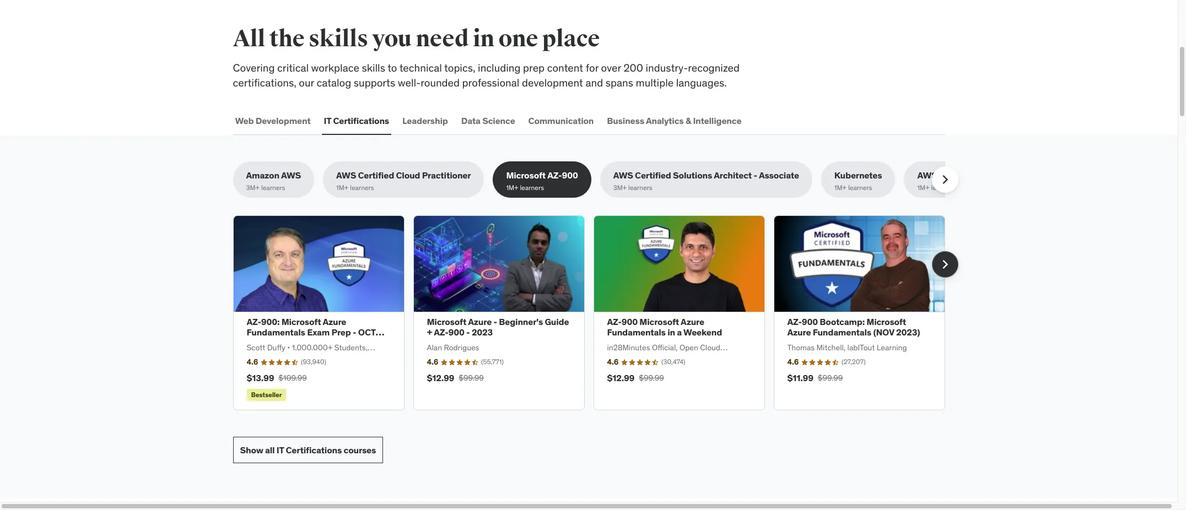 Task type: describe. For each thing, give the bounding box(es) containing it.
az-900: microsoft azure fundamentals exam prep - oct 2023 link
[[247, 317, 385, 349]]

covering critical workplace skills to technical topics, including prep content for over 200 industry-recognized certifications, our catalog supports well-rounded professional development and spans multiple languages.
[[233, 61, 740, 89]]

- inside aws certified solutions architect - associate 3m+ learners
[[754, 170, 758, 181]]

az- for az-900 bootcamp: microsoft azure fundamentals (nov 2023)
[[788, 317, 802, 328]]

you
[[372, 25, 412, 53]]

learners inside aws certified solutions architect - associate 3m+ learners
[[629, 183, 653, 192]]

data
[[461, 115, 481, 126]]

it inside button
[[324, 115, 331, 126]]

all
[[233, 25, 265, 53]]

well-
[[398, 76, 421, 89]]

microsoft azure - beginner's guide + az-900 -  2023 link
[[427, 317, 569, 338]]

2023 for 900:
[[247, 338, 268, 349]]

learners inside aws certified developer - associate 1m+ learners
[[932, 183, 956, 192]]

science
[[483, 115, 515, 126]]

it certifications button
[[322, 108, 392, 134]]

kubernetes 1m+ learners
[[835, 170, 883, 192]]

the
[[269, 25, 305, 53]]

guide
[[545, 317, 569, 328]]

leadership button
[[400, 108, 450, 134]]

+
[[427, 327, 432, 338]]

learners inside amazon aws 3m+ learners
[[261, 183, 285, 192]]

communication button
[[526, 108, 596, 134]]

az-900 bootcamp: microsoft azure fundamentals (nov 2023) link
[[788, 317, 921, 338]]

web
[[235, 115, 254, 126]]

aws certified solutions architect - associate 3m+ learners
[[614, 170, 800, 192]]

fundamentals for 900
[[607, 327, 666, 338]]

az- inside microsoft az-900 1m+ learners
[[548, 170, 562, 181]]

it certifications
[[324, 115, 389, 126]]

kubernetes
[[835, 170, 883, 181]]

technical
[[400, 61, 442, 75]]

web development button
[[233, 108, 313, 134]]

spans
[[606, 76, 634, 89]]

3m+ inside amazon aws 3m+ learners
[[246, 183, 260, 192]]

1m+ inside kubernetes 1m+ learners
[[835, 183, 847, 192]]

1m+ inside aws certified cloud practitioner 1m+ learners
[[336, 183, 349, 192]]

amazon
[[246, 170, 280, 181]]

azure inside az-900 bootcamp: microsoft azure fundamentals (nov 2023)
[[788, 327, 811, 338]]

critical
[[277, 61, 309, 75]]

professional
[[462, 76, 520, 89]]

microsoft azure - beginner's guide + az-900 -  2023
[[427, 317, 569, 338]]

900 inside microsoft az-900 1m+ learners
[[562, 170, 578, 181]]

az- inside microsoft azure - beginner's guide + az-900 -  2023
[[434, 327, 449, 338]]

- right '+'
[[467, 327, 470, 338]]

fundamentals for 900:
[[247, 327, 305, 338]]

aws certified developer - associate 1m+ learners
[[918, 170, 1067, 192]]

az-900 microsoft azure fundamentals in a weekend
[[607, 317, 723, 338]]

beginner's
[[499, 317, 543, 328]]

recognized
[[688, 61, 740, 75]]

- inside "az-900: microsoft azure fundamentals exam prep - oct 2023"
[[353, 327, 357, 338]]

all
[[265, 445, 275, 456]]

show all it certifications courses
[[240, 445, 376, 456]]

2023 for azure
[[472, 327, 493, 338]]

supports
[[354, 76, 396, 89]]

aws for aws certified solutions architect - associate
[[614, 170, 634, 181]]

solutions
[[673, 170, 713, 181]]

business
[[607, 115, 645, 126]]

prep
[[332, 327, 351, 338]]

azure inside microsoft azure - beginner's guide + az-900 -  2023
[[468, 317, 492, 328]]

next image for carousel element
[[937, 256, 954, 273]]

bootcamp:
[[820, 317, 865, 328]]

skills inside "covering critical workplace skills to technical topics, including prep content for over 200 industry-recognized certifications, our catalog supports well-rounded professional development and spans multiple languages."
[[362, 61, 385, 75]]

- left beginner's
[[494, 317, 497, 328]]

a
[[677, 327, 682, 338]]

900 inside microsoft azure - beginner's guide + az-900 -  2023
[[449, 327, 465, 338]]

including
[[478, 61, 521, 75]]

carousel element
[[233, 216, 959, 411]]

1m+ inside microsoft az-900 1m+ learners
[[506, 183, 519, 192]]

oct
[[358, 327, 376, 338]]

0 vertical spatial skills
[[309, 25, 368, 53]]

az-900 bootcamp: microsoft azure fundamentals (nov 2023)
[[788, 317, 921, 338]]

communication
[[529, 115, 594, 126]]

and
[[586, 76, 603, 89]]

practitioner
[[422, 170, 471, 181]]

&
[[686, 115, 692, 126]]

learners inside microsoft az-900 1m+ learners
[[520, 183, 544, 192]]

over
[[601, 61, 621, 75]]

az- for az-900: microsoft azure fundamentals exam prep - oct 2023
[[247, 317, 261, 328]]

show all it certifications courses link
[[233, 438, 383, 464]]

az-900: microsoft azure fundamentals exam prep - oct 2023
[[247, 317, 376, 349]]

one
[[499, 25, 538, 53]]

multiple
[[636, 76, 674, 89]]

web development
[[235, 115, 311, 126]]

data science
[[461, 115, 515, 126]]

2023)
[[897, 327, 921, 338]]

workplace
[[311, 61, 360, 75]]

cloud
[[396, 170, 420, 181]]

azure inside "az-900: microsoft azure fundamentals exam prep - oct 2023"
[[323, 317, 346, 328]]



Task type: locate. For each thing, give the bounding box(es) containing it.
fundamentals left (nov
[[813, 327, 872, 338]]

certified inside aws certified cloud practitioner 1m+ learners
[[358, 170, 394, 181]]

1 learners from the left
[[261, 183, 285, 192]]

in for need
[[473, 25, 495, 53]]

az- inside "az-900: microsoft azure fundamentals exam prep - oct 2023"
[[247, 317, 261, 328]]

0 horizontal spatial certified
[[358, 170, 394, 181]]

- right architect
[[754, 170, 758, 181]]

rounded
[[421, 76, 460, 89]]

az-900 microsoft azure fundamentals in a weekend link
[[607, 317, 723, 338]]

0 horizontal spatial 2023
[[247, 338, 268, 349]]

1m+ inside aws certified developer - associate 1m+ learners
[[918, 183, 930, 192]]

certifications,
[[233, 76, 297, 89]]

to
[[388, 61, 397, 75]]

fundamentals
[[247, 327, 305, 338], [607, 327, 666, 338], [813, 327, 872, 338]]

2 horizontal spatial fundamentals
[[813, 327, 872, 338]]

fundamentals left a
[[607, 327, 666, 338]]

2 next image from the top
[[937, 256, 954, 273]]

development
[[522, 76, 583, 89]]

certified for developer
[[940, 170, 976, 181]]

architect
[[714, 170, 752, 181]]

3 learners from the left
[[520, 183, 544, 192]]

learners inside kubernetes 1m+ learners
[[849, 183, 873, 192]]

fundamentals inside 'az-900 microsoft azure fundamentals in a weekend'
[[607, 327, 666, 338]]

2 3m+ from the left
[[614, 183, 627, 192]]

1 vertical spatial skills
[[362, 61, 385, 75]]

topics,
[[445, 61, 476, 75]]

0 vertical spatial it
[[324, 115, 331, 126]]

2 certified from the left
[[635, 170, 672, 181]]

weekend
[[684, 327, 723, 338]]

az- inside az-900 bootcamp: microsoft azure fundamentals (nov 2023)
[[788, 317, 802, 328]]

- inside aws certified developer - associate 1m+ learners
[[1021, 170, 1025, 181]]

1 horizontal spatial 3m+
[[614, 183, 627, 192]]

catalog
[[317, 76, 351, 89]]

0 horizontal spatial it
[[277, 445, 284, 456]]

in inside 'az-900 microsoft azure fundamentals in a weekend'
[[668, 327, 676, 338]]

analytics
[[646, 115, 684, 126]]

skills up workplace
[[309, 25, 368, 53]]

certified for cloud
[[358, 170, 394, 181]]

3m+ inside aws certified solutions architect - associate 3m+ learners
[[614, 183, 627, 192]]

topic filters element
[[233, 162, 1080, 198]]

1 horizontal spatial associate
[[1026, 170, 1067, 181]]

2023 inside "az-900: microsoft azure fundamentals exam prep - oct 2023"
[[247, 338, 268, 349]]

it down catalog
[[324, 115, 331, 126]]

aws for aws certified developer - associate
[[918, 170, 938, 181]]

1 next image from the top
[[937, 171, 954, 189]]

certifications inside 'link'
[[286, 445, 342, 456]]

microsoft
[[506, 170, 546, 181], [282, 317, 321, 328], [427, 317, 467, 328], [640, 317, 680, 328], [867, 317, 907, 328]]

1 1m+ from the left
[[336, 183, 349, 192]]

1 aws from the left
[[281, 170, 301, 181]]

associate
[[759, 170, 800, 181], [1026, 170, 1067, 181]]

azure inside 'az-900 microsoft azure fundamentals in a weekend'
[[681, 317, 705, 328]]

3 1m+ from the left
[[835, 183, 847, 192]]

next image
[[937, 171, 954, 189], [937, 256, 954, 273]]

3 aws from the left
[[614, 170, 634, 181]]

2023 left beginner's
[[472, 327, 493, 338]]

az- inside 'az-900 microsoft azure fundamentals in a weekend'
[[607, 317, 622, 328]]

intelligence
[[693, 115, 742, 126]]

0 vertical spatial certifications
[[333, 115, 389, 126]]

0 horizontal spatial in
[[473, 25, 495, 53]]

data science button
[[459, 108, 518, 134]]

1 horizontal spatial fundamentals
[[607, 327, 666, 338]]

1 horizontal spatial in
[[668, 327, 676, 338]]

microsoft az-900 1m+ learners
[[506, 170, 578, 192]]

1 vertical spatial in
[[668, 327, 676, 338]]

az- for az-900 microsoft azure fundamentals in a weekend
[[607, 317, 622, 328]]

1 certified from the left
[[358, 170, 394, 181]]

2023
[[472, 327, 493, 338], [247, 338, 268, 349]]

associate inside aws certified solutions architect - associate 3m+ learners
[[759, 170, 800, 181]]

aws inside amazon aws 3m+ learners
[[281, 170, 301, 181]]

0 vertical spatial next image
[[937, 171, 954, 189]]

certifications
[[333, 115, 389, 126], [286, 445, 342, 456]]

1 vertical spatial next image
[[937, 256, 954, 273]]

3 fundamentals from the left
[[813, 327, 872, 338]]

aws for aws certified cloud practitioner
[[336, 170, 356, 181]]

1 associate from the left
[[759, 170, 800, 181]]

1 fundamentals from the left
[[247, 327, 305, 338]]

0 horizontal spatial fundamentals
[[247, 327, 305, 338]]

next image inside carousel element
[[937, 256, 954, 273]]

leadership
[[403, 115, 448, 126]]

- left oct
[[353, 327, 357, 338]]

1 horizontal spatial it
[[324, 115, 331, 126]]

1 horizontal spatial 2023
[[472, 327, 493, 338]]

2 horizontal spatial certified
[[940, 170, 976, 181]]

for
[[586, 61, 599, 75]]

certified inside aws certified developer - associate 1m+ learners
[[940, 170, 976, 181]]

certified left cloud
[[358, 170, 394, 181]]

2023 down 900:
[[247, 338, 268, 349]]

0 horizontal spatial 3m+
[[246, 183, 260, 192]]

certified for solutions
[[635, 170, 672, 181]]

900:
[[261, 317, 280, 328]]

in
[[473, 25, 495, 53], [668, 327, 676, 338]]

2 associate from the left
[[1026, 170, 1067, 181]]

certified left the developer on the right top of page
[[940, 170, 976, 181]]

need
[[416, 25, 469, 53]]

microsoft inside "az-900: microsoft azure fundamentals exam prep - oct 2023"
[[282, 317, 321, 328]]

4 1m+ from the left
[[918, 183, 930, 192]]

all the skills you need in one place
[[233, 25, 600, 53]]

3 certified from the left
[[940, 170, 976, 181]]

covering
[[233, 61, 275, 75]]

prep
[[523, 61, 545, 75]]

aws inside aws certified cloud practitioner 1m+ learners
[[336, 170, 356, 181]]

learners
[[261, 183, 285, 192], [350, 183, 374, 192], [520, 183, 544, 192], [629, 183, 653, 192], [849, 183, 873, 192], [932, 183, 956, 192]]

az-
[[548, 170, 562, 181], [247, 317, 261, 328], [607, 317, 622, 328], [788, 317, 802, 328], [434, 327, 449, 338]]

amazon aws 3m+ learners
[[246, 170, 301, 192]]

microsoft inside az-900 bootcamp: microsoft azure fundamentals (nov 2023)
[[867, 317, 907, 328]]

2 learners from the left
[[350, 183, 374, 192]]

200
[[624, 61, 644, 75]]

aws certified cloud practitioner 1m+ learners
[[336, 170, 471, 192]]

next image inside topic filters element
[[937, 171, 954, 189]]

associate inside aws certified developer - associate 1m+ learners
[[1026, 170, 1067, 181]]

microsoft inside microsoft az-900 1m+ learners
[[506, 170, 546, 181]]

(nov
[[874, 327, 895, 338]]

900
[[562, 170, 578, 181], [622, 317, 638, 328], [802, 317, 818, 328], [449, 327, 465, 338]]

industry-
[[646, 61, 688, 75]]

content
[[547, 61, 584, 75]]

fundamentals inside "az-900: microsoft azure fundamentals exam prep - oct 2023"
[[247, 327, 305, 338]]

1 horizontal spatial certified
[[635, 170, 672, 181]]

0 vertical spatial in
[[473, 25, 495, 53]]

6 learners from the left
[[932, 183, 956, 192]]

learners inside aws certified cloud practitioner 1m+ learners
[[350, 183, 374, 192]]

1 vertical spatial it
[[277, 445, 284, 456]]

show
[[240, 445, 263, 456]]

1 vertical spatial certifications
[[286, 445, 342, 456]]

in left a
[[668, 327, 676, 338]]

2 fundamentals from the left
[[607, 327, 666, 338]]

development
[[256, 115, 311, 126]]

azure
[[323, 317, 346, 328], [468, 317, 492, 328], [681, 317, 705, 328], [788, 327, 811, 338]]

business analytics & intelligence
[[607, 115, 742, 126]]

in for fundamentals
[[668, 327, 676, 338]]

5 learners from the left
[[849, 183, 873, 192]]

it inside 'link'
[[277, 445, 284, 456]]

skills
[[309, 25, 368, 53], [362, 61, 385, 75]]

2023 inside microsoft azure - beginner's guide + az-900 -  2023
[[472, 327, 493, 338]]

certifications inside button
[[333, 115, 389, 126]]

place
[[543, 25, 600, 53]]

900 inside az-900 bootcamp: microsoft azure fundamentals (nov 2023)
[[802, 317, 818, 328]]

skills up supports
[[362, 61, 385, 75]]

associate right the developer on the right top of page
[[1026, 170, 1067, 181]]

2 aws from the left
[[336, 170, 356, 181]]

aws
[[281, 170, 301, 181], [336, 170, 356, 181], [614, 170, 634, 181], [918, 170, 938, 181]]

business analytics & intelligence button
[[605, 108, 744, 134]]

courses
[[344, 445, 376, 456]]

exam
[[307, 327, 330, 338]]

microsoft inside microsoft azure - beginner's guide + az-900 -  2023
[[427, 317, 467, 328]]

1 3m+ from the left
[[246, 183, 260, 192]]

languages.
[[677, 76, 727, 89]]

our
[[299, 76, 314, 89]]

in up including
[[473, 25, 495, 53]]

next image for topic filters element
[[937, 171, 954, 189]]

aws inside aws certified solutions architect - associate 3m+ learners
[[614, 170, 634, 181]]

4 aws from the left
[[918, 170, 938, 181]]

- right the developer on the right top of page
[[1021, 170, 1025, 181]]

900 inside 'az-900 microsoft azure fundamentals in a weekend'
[[622, 317, 638, 328]]

it right all
[[277, 445, 284, 456]]

certified inside aws certified solutions architect - associate 3m+ learners
[[635, 170, 672, 181]]

2 1m+ from the left
[[506, 183, 519, 192]]

microsoft inside 'az-900 microsoft azure fundamentals in a weekend'
[[640, 317, 680, 328]]

certifications down supports
[[333, 115, 389, 126]]

developer
[[978, 170, 1019, 181]]

certified left the solutions
[[635, 170, 672, 181]]

0 horizontal spatial associate
[[759, 170, 800, 181]]

4 learners from the left
[[629, 183, 653, 192]]

1m+
[[336, 183, 349, 192], [506, 183, 519, 192], [835, 183, 847, 192], [918, 183, 930, 192]]

associate right architect
[[759, 170, 800, 181]]

fundamentals inside az-900 bootcamp: microsoft azure fundamentals (nov 2023)
[[813, 327, 872, 338]]

aws inside aws certified developer - associate 1m+ learners
[[918, 170, 938, 181]]

certified
[[358, 170, 394, 181], [635, 170, 672, 181], [940, 170, 976, 181]]

certifications right all
[[286, 445, 342, 456]]

fundamentals left 'exam'
[[247, 327, 305, 338]]



Task type: vqa. For each thing, say whether or not it's contained in the screenshot.
us
no



